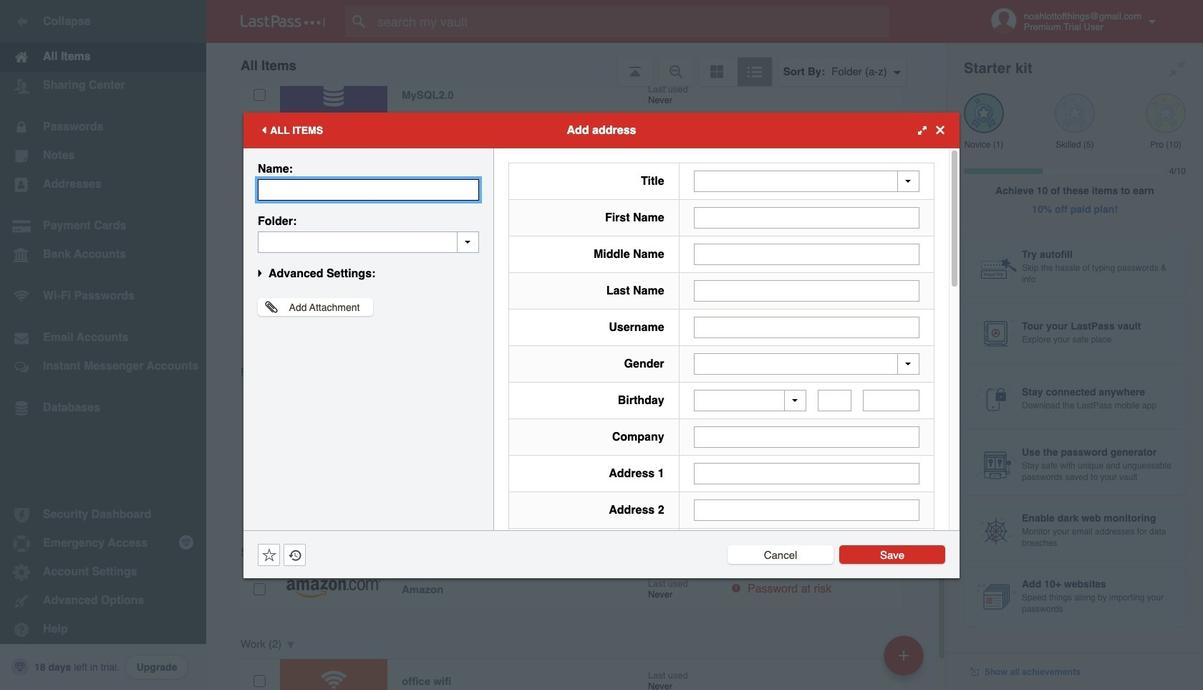 Task type: describe. For each thing, give the bounding box(es) containing it.
search my vault text field
[[345, 6, 918, 37]]

vault options navigation
[[206, 43, 947, 86]]

new item image
[[899, 650, 909, 660]]

lastpass image
[[241, 15, 325, 28]]

main navigation navigation
[[0, 0, 206, 690]]



Task type: vqa. For each thing, say whether or not it's contained in the screenshot.
password field
no



Task type: locate. For each thing, give the bounding box(es) containing it.
dialog
[[244, 112, 960, 690]]

new item navigation
[[879, 631, 933, 690]]

Search search field
[[345, 6, 918, 37]]

None text field
[[694, 207, 920, 228], [694, 280, 920, 301], [864, 390, 920, 411], [694, 463, 920, 484], [694, 207, 920, 228], [694, 280, 920, 301], [864, 390, 920, 411], [694, 463, 920, 484]]

None text field
[[258, 179, 479, 200], [258, 231, 479, 253], [694, 243, 920, 265], [694, 316, 920, 338], [818, 390, 852, 411], [694, 426, 920, 448], [694, 499, 920, 521], [258, 179, 479, 200], [258, 231, 479, 253], [694, 243, 920, 265], [694, 316, 920, 338], [818, 390, 852, 411], [694, 426, 920, 448], [694, 499, 920, 521]]



